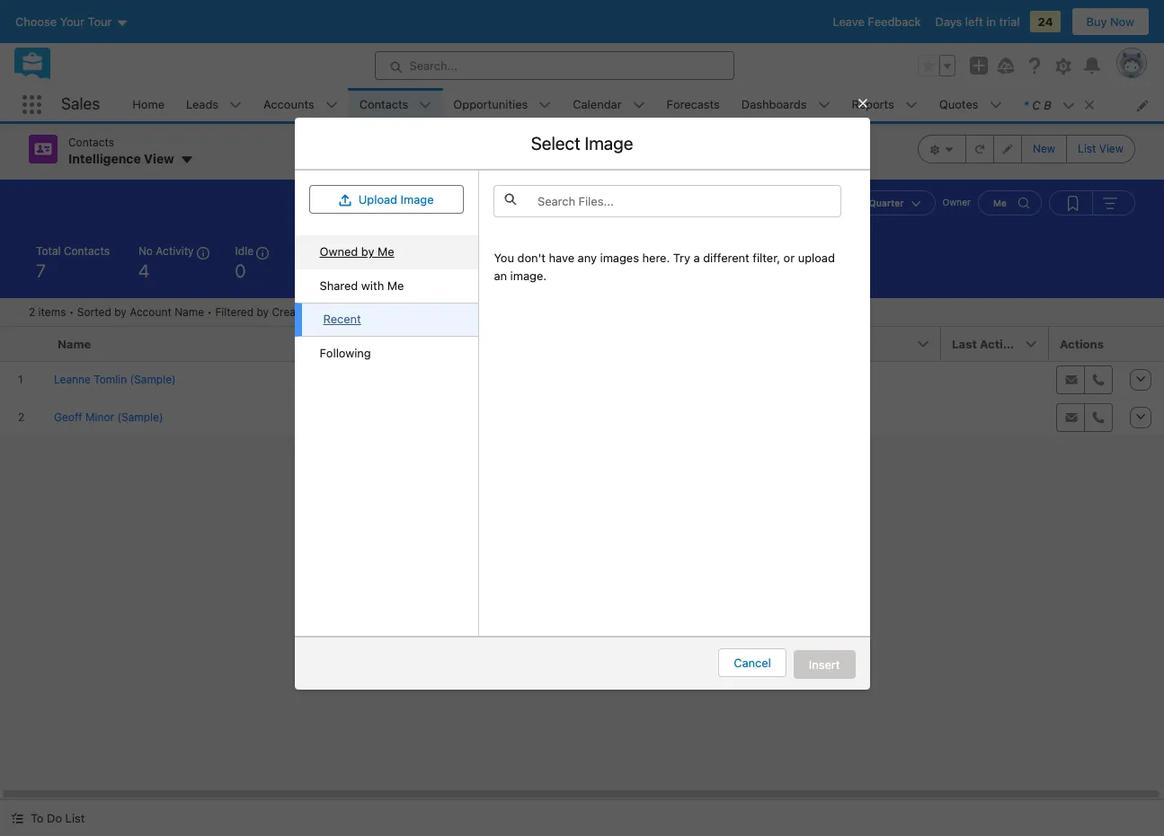 Task type: vqa. For each thing, say whether or not it's contained in the screenshot.
Do
yes



Task type: locate. For each thing, give the bounding box(es) containing it.
upload image
[[359, 193, 434, 207]]

by right sorted
[[114, 305, 127, 319]]

me
[[993, 197, 1007, 208], [378, 245, 394, 259], [387, 278, 404, 293]]

buy now button
[[1071, 7, 1150, 36]]

no for 4
[[138, 244, 153, 258]]

contacts right accounts list item
[[359, 97, 408, 111]]

name inside button
[[58, 337, 91, 351]]

image inside button
[[401, 193, 434, 207]]

1 horizontal spatial upcoming
[[367, 305, 419, 319]]

dashboards
[[741, 97, 807, 111]]

0 horizontal spatial 4
[[138, 260, 149, 281]]

0 horizontal spatial view
[[144, 151, 174, 166]]

grid
[[0, 327, 1164, 437]]

image.
[[510, 269, 546, 283]]

image up leanne
[[401, 193, 434, 207]]

view right new
[[1099, 142, 1124, 156]]

text default image right b
[[1083, 99, 1095, 111]]

2 items • sorted by account name • filtered by created date, me, upcoming status
[[29, 305, 419, 319]]

contacts
[[359, 97, 408, 111], [68, 136, 114, 149], [64, 244, 110, 258]]

upcoming down to 'element'
[[560, 244, 612, 258]]

accounts link
[[253, 88, 325, 121]]

1 vertical spatial name
[[58, 337, 91, 351]]

0 horizontal spatial •
[[69, 305, 74, 319]]

an
[[493, 269, 507, 283]]

you don't have any images here. try a different filter, or upload an image.
[[493, 251, 835, 283]]

1 horizontal spatial view
[[1099, 142, 1124, 156]]

filter,
[[752, 251, 780, 265]]

by right the owned
[[361, 245, 374, 259]]

name button
[[47, 327, 359, 361]]

1 4 from the left
[[138, 260, 149, 281]]

contacts list item
[[348, 88, 443, 121]]

list inside button
[[1078, 142, 1096, 156]]

contacts up intelligence on the top of page
[[68, 136, 114, 149]]

due today 1
[[477, 244, 531, 281]]

1 horizontal spatial no
[[295, 244, 309, 258]]

trial
[[999, 14, 1020, 29]]

name down sorted
[[58, 337, 91, 351]]

1 vertical spatial me
[[378, 245, 394, 259]]

* left from
[[309, 180, 314, 195]]

customer
[[423, 372, 472, 385]]

list right new
[[1078, 142, 1096, 156]]

1 horizontal spatial 4
[[406, 260, 416, 281]]

me,
[[345, 305, 364, 319]]

upload
[[798, 251, 835, 265]]

quarter
[[869, 197, 904, 208]]

forecasts
[[667, 97, 720, 111]]

1 1 from the left
[[295, 260, 302, 281]]

0 horizontal spatial upcoming
[[312, 244, 364, 258]]

Subject text field
[[381, 271, 852, 303]]

quotes link
[[928, 88, 989, 121]]

text default image left do
[[11, 813, 23, 825]]

buy
[[1086, 14, 1107, 29]]

to inside email dialog
[[309, 212, 322, 227]]

cell
[[359, 361, 398, 399], [941, 361, 1049, 399], [359, 399, 398, 436], [941, 399, 1049, 436]]

home link
[[122, 88, 175, 121]]

to
[[309, 212, 322, 227], [31, 812, 44, 826]]

view inside list view button
[[1099, 142, 1124, 156]]

bcc button
[[813, 211, 843, 225]]

0 horizontal spatial by
[[114, 305, 127, 319]]

text default image
[[1083, 99, 1095, 111], [542, 215, 554, 228], [742, 636, 755, 648], [11, 813, 23, 825]]

text default image inside leanne tomlin (sample) link
[[542, 215, 554, 228]]

tara <tarashultz49@gmail.com> button
[[381, 175, 852, 202]]

by right filtered
[[257, 305, 269, 319]]

* left the c
[[1023, 98, 1029, 112]]

image for upload image
[[401, 193, 434, 207]]

list inside button
[[65, 812, 85, 826]]

0 vertical spatial image
[[585, 133, 633, 154]]

1 horizontal spatial name
[[175, 305, 204, 319]]

leave feedback
[[833, 14, 921, 29]]

0 horizontal spatial no
[[138, 244, 153, 258]]

group
[[918, 55, 956, 76], [918, 135, 1135, 164], [1049, 190, 1135, 215]]

group down the c
[[918, 135, 1135, 164]]

forecasts link
[[656, 88, 731, 121]]

1 vertical spatial to
[[31, 812, 44, 826]]

name
[[175, 305, 204, 319], [58, 337, 91, 351]]

cell down "following" link
[[359, 399, 398, 436]]

• left filtered
[[207, 305, 212, 319]]

cancel button
[[718, 649, 786, 678]]

title
[[409, 337, 435, 351]]

0 horizontal spatial image
[[401, 193, 434, 207]]

0 vertical spatial *
[[1023, 98, 1029, 112]]

account name cell
[[665, 327, 941, 362]]

to left do
[[31, 812, 44, 826]]

list view button
[[1066, 135, 1135, 164]]

group up the quotes
[[918, 55, 956, 76]]

1 vertical spatial image
[[401, 193, 434, 207]]

subject
[[309, 279, 350, 294]]

2 1 from the left
[[477, 260, 485, 281]]

0 vertical spatial 2
[[560, 260, 570, 281]]

calendar list item
[[562, 88, 656, 121]]

any
[[577, 251, 596, 265]]

0 vertical spatial me
[[993, 197, 1007, 208]]

b
[[1044, 98, 1051, 112]]

contacts right the total
[[64, 244, 110, 258]]

cc
[[309, 245, 324, 260]]

try
[[673, 251, 690, 265]]

image
[[585, 133, 633, 154], [401, 193, 434, 207]]

1 horizontal spatial activity
[[980, 337, 1025, 351]]

* inside email dialog
[[309, 180, 314, 195]]

no for 1
[[295, 244, 309, 258]]

1 horizontal spatial list
[[1078, 142, 1096, 156]]

1 vertical spatial group
[[918, 135, 1135, 164]]

total
[[36, 244, 61, 258]]

to for to
[[309, 212, 322, 227]]

1 horizontal spatial 1
[[477, 260, 485, 281]]

items
[[38, 305, 66, 319]]

group down list view button
[[1049, 190, 1135, 215]]

me right the with
[[387, 278, 404, 293]]

activity inside button
[[980, 337, 1025, 351]]

1 no from the left
[[138, 244, 153, 258]]

2
[[560, 260, 570, 281], [29, 305, 35, 319]]

0 horizontal spatial name
[[58, 337, 91, 351]]

2 left items at the left
[[29, 305, 35, 319]]

reports link
[[841, 88, 905, 121]]

image down 'calendar' list item
[[585, 133, 633, 154]]

list right do
[[65, 812, 85, 826]]

activity inside key performance indicators group
[[156, 244, 194, 258]]

following link
[[294, 337, 478, 371]]

account
[[130, 305, 172, 319]]

no left the owned
[[295, 244, 309, 258]]

me button
[[978, 190, 1042, 215]]

1 horizontal spatial •
[[207, 305, 212, 319]]

0 horizontal spatial list
[[65, 812, 85, 826]]

dashboards link
[[731, 88, 818, 121]]

2 vertical spatial me
[[387, 278, 404, 293]]

1 vertical spatial 2
[[29, 305, 35, 319]]

to inside to do list button
[[31, 812, 44, 826]]

4 right the with
[[406, 260, 416, 281]]

0 vertical spatial name
[[175, 305, 204, 319]]

1 • from the left
[[69, 305, 74, 319]]

4 down no activity at the top left
[[138, 260, 149, 281]]

• right items at the left
[[69, 305, 74, 319]]

* for * c b
[[1023, 98, 1029, 112]]

7
[[36, 260, 46, 281]]

leave
[[833, 14, 865, 29]]

send button
[[803, 645, 862, 673]]

list item
[[1013, 88, 1104, 121]]

last
[[952, 337, 977, 351]]

accounts list item
[[253, 88, 348, 121]]

to up 'cc'
[[309, 212, 322, 227]]

0 vertical spatial to
[[309, 212, 322, 227]]

activity
[[156, 244, 194, 258], [980, 337, 1025, 351]]

2 no from the left
[[295, 244, 309, 258]]

1 left an
[[477, 260, 485, 281]]

actions cell
[[1049, 327, 1121, 362]]

* for *
[[309, 180, 314, 195]]

2 vertical spatial group
[[1049, 190, 1135, 215]]

1 vertical spatial list
[[65, 812, 85, 826]]

email dialog
[[294, 120, 870, 688]]

cell left vp
[[359, 361, 398, 399]]

leanne tomlin (sample)
[[407, 213, 537, 228]]

2 4 from the left
[[406, 260, 416, 281]]

intelligence view
[[68, 151, 174, 166]]

contacts inside total contacts 7
[[64, 244, 110, 258]]

0 vertical spatial list
[[1078, 142, 1096, 156]]

activity up account
[[156, 244, 194, 258]]

this quarter button
[[832, 190, 935, 215]]

me down contact image
[[378, 245, 394, 259]]

2 inside key performance indicators group
[[560, 260, 570, 281]]

me right owner
[[993, 197, 1007, 208]]

0 vertical spatial activity
[[156, 244, 194, 258]]

2 items • sorted by account name • filtered by created date, me, upcoming
[[29, 305, 419, 319]]

text default image right "(sample)"
[[542, 215, 554, 228]]

4 inside 4 button
[[406, 260, 416, 281]]

1
[[295, 260, 302, 281], [477, 260, 485, 281]]

Search Files... search field
[[493, 185, 841, 218]]

with
[[361, 278, 384, 293]]

1 horizontal spatial 2
[[560, 260, 570, 281]]

opportunities
[[453, 97, 528, 111]]

feedback
[[868, 14, 921, 29]]

opportunities link
[[443, 88, 539, 121]]

don't
[[517, 251, 545, 265]]

2 vertical spatial contacts
[[64, 244, 110, 258]]

upcoming down shared with me link
[[367, 305, 419, 319]]

upcoming up shared
[[312, 244, 364, 258]]

0 horizontal spatial activity
[[156, 244, 194, 258]]

name up name button
[[175, 305, 204, 319]]

no up account
[[138, 244, 153, 258]]

image for select image
[[585, 133, 633, 154]]

vp customer support
[[405, 372, 516, 385]]

me inside button
[[993, 197, 1007, 208]]

key performance indicators group
[[0, 237, 1164, 298]]

list
[[122, 88, 1164, 121]]

2 • from the left
[[207, 305, 212, 319]]

0 vertical spatial contacts
[[359, 97, 408, 111]]

0 horizontal spatial 1
[[295, 260, 302, 281]]

0 horizontal spatial 2
[[29, 305, 35, 319]]

1 horizontal spatial *
[[1023, 98, 1029, 112]]

title button
[[398, 327, 665, 361]]

2 left any
[[560, 260, 570, 281]]

action image
[[1121, 327, 1164, 361]]

text default image inside to do list button
[[11, 813, 23, 825]]

view right intelligence on the top of page
[[144, 151, 174, 166]]

(sample)
[[488, 213, 537, 228]]

activity right last
[[980, 337, 1025, 351]]

accounts
[[263, 97, 314, 111]]

last activity button
[[941, 327, 1049, 361]]

1 vertical spatial *
[[309, 180, 314, 195]]

4
[[138, 260, 149, 281], [406, 260, 416, 281]]

group containing new
[[918, 135, 1135, 164]]

1 horizontal spatial to
[[309, 212, 322, 227]]

1 left 'subject'
[[295, 260, 302, 281]]

leads link
[[175, 88, 229, 121]]

no
[[138, 244, 153, 258], [295, 244, 309, 258]]

0 horizontal spatial *
[[309, 180, 314, 195]]

list
[[1078, 142, 1096, 156], [65, 812, 85, 826]]

today
[[501, 244, 531, 258]]

by
[[361, 245, 374, 259], [114, 305, 127, 319], [257, 305, 269, 319]]

view
[[1099, 142, 1124, 156], [144, 151, 174, 166]]

1 vertical spatial activity
[[980, 337, 1025, 351]]

1 horizontal spatial image
[[585, 133, 633, 154]]

this quarter
[[847, 197, 904, 208]]

0 horizontal spatial to
[[31, 812, 44, 826]]

2 horizontal spatial by
[[361, 245, 374, 259]]

to for to do list
[[31, 812, 44, 826]]



Task type: describe. For each thing, give the bounding box(es) containing it.
you don't have any images here. try a different filter, or upload an image. region
[[493, 250, 841, 285]]

left
[[965, 14, 983, 29]]

owned
[[320, 245, 358, 259]]

24
[[1038, 14, 1053, 29]]

by inside owned by me link
[[361, 245, 374, 259]]

intelligence
[[68, 151, 141, 166]]

last activity cell
[[941, 327, 1049, 362]]

shared with me link
[[294, 269, 478, 303]]

owner
[[943, 197, 971, 208]]

buy now
[[1086, 14, 1134, 29]]

grid containing name
[[0, 327, 1164, 437]]

created
[[272, 305, 312, 319]]

cell down last activity cell
[[941, 399, 1049, 436]]

days
[[935, 14, 962, 29]]

select
[[531, 133, 580, 154]]

new button
[[1021, 135, 1067, 164]]

to do list button
[[0, 801, 96, 837]]

list containing home
[[122, 88, 1164, 121]]

upload
[[359, 193, 397, 207]]

quotes
[[939, 97, 978, 111]]

no activity
[[138, 244, 194, 258]]

shared
[[320, 278, 358, 293]]

leanne tomlin (sample) link
[[381, 209, 560, 233]]

view for list view
[[1099, 142, 1124, 156]]

to element
[[381, 209, 847, 236]]

action cell
[[1121, 327, 1164, 362]]

2 for 2 items • sorted by account name • filtered by created date, me, upcoming
[[29, 305, 35, 319]]

opportunities list item
[[443, 88, 562, 121]]

calendar link
[[562, 88, 632, 121]]

contacts inside contacts link
[[359, 97, 408, 111]]

contact image
[[385, 213, 403, 231]]

me for owned by me
[[378, 245, 394, 259]]

filtered
[[215, 305, 254, 319]]

contact view settings image
[[918, 135, 966, 164]]

send
[[818, 652, 846, 666]]

list item containing *
[[1013, 88, 1104, 121]]

* c b
[[1023, 98, 1051, 112]]

activity for last activity
[[980, 337, 1025, 351]]

reports
[[852, 97, 894, 111]]

from
[[316, 180, 344, 195]]

text default image up cancel button
[[742, 636, 755, 648]]

leanne
[[407, 213, 446, 228]]

no upcoming
[[295, 244, 364, 258]]

recent link
[[294, 303, 478, 337]]

name cell
[[47, 327, 359, 362]]

different
[[703, 251, 749, 265]]

or
[[783, 251, 794, 265]]

c
[[1032, 98, 1041, 112]]

accounts image
[[367, 633, 385, 651]]

bcc
[[818, 211, 838, 225]]

vp
[[405, 372, 420, 385]]

1 horizontal spatial by
[[257, 305, 269, 319]]

you
[[493, 251, 514, 265]]

view for intelligence view
[[144, 151, 174, 166]]

title cell
[[398, 327, 665, 362]]

support
[[475, 372, 516, 385]]

have
[[548, 251, 574, 265]]

sorted
[[77, 305, 111, 319]]

4 button
[[395, 237, 459, 287]]

do
[[47, 812, 62, 826]]

1 inside due today 1
[[477, 260, 485, 281]]

total contacts 7
[[36, 244, 110, 281]]

tara <tarashultz49@gmail.com>
[[394, 182, 571, 196]]

tara
[[394, 182, 417, 196]]

images
[[600, 251, 639, 265]]

select image
[[531, 133, 633, 154]]

important cell
[[359, 327, 398, 362]]

insert button
[[794, 651, 855, 679]]

row number cell
[[0, 327, 47, 362]]

leads
[[186, 97, 219, 111]]

calendar
[[573, 97, 622, 111]]

search...
[[409, 58, 458, 73]]

now
[[1110, 14, 1134, 29]]

recent
[[323, 312, 361, 326]]

me for shared with me
[[387, 278, 404, 293]]

date,
[[315, 305, 342, 319]]

actions
[[1060, 337, 1104, 351]]

0
[[235, 260, 246, 281]]

activity for no activity
[[156, 244, 194, 258]]

quotes list item
[[928, 88, 1013, 121]]

tomlin
[[449, 213, 485, 228]]

cancel
[[734, 656, 771, 671]]

new
[[1033, 142, 1055, 156]]

leads list item
[[175, 88, 253, 121]]

owned by me
[[320, 245, 394, 259]]

a
[[693, 251, 699, 265]]

1 vertical spatial contacts
[[68, 136, 114, 149]]

row number image
[[0, 327, 47, 361]]

2 horizontal spatial upcoming
[[560, 244, 612, 258]]

reports list item
[[841, 88, 928, 121]]

in
[[986, 14, 996, 29]]

dashboards list item
[[731, 88, 841, 121]]

owned by me link
[[294, 236, 478, 269]]

this
[[847, 197, 867, 208]]

idle
[[235, 244, 254, 258]]

2 for 2
[[560, 260, 570, 281]]

0 vertical spatial group
[[918, 55, 956, 76]]

home
[[132, 97, 165, 111]]

cell down last activity
[[941, 361, 1049, 399]]

days left in trial
[[935, 14, 1020, 29]]



